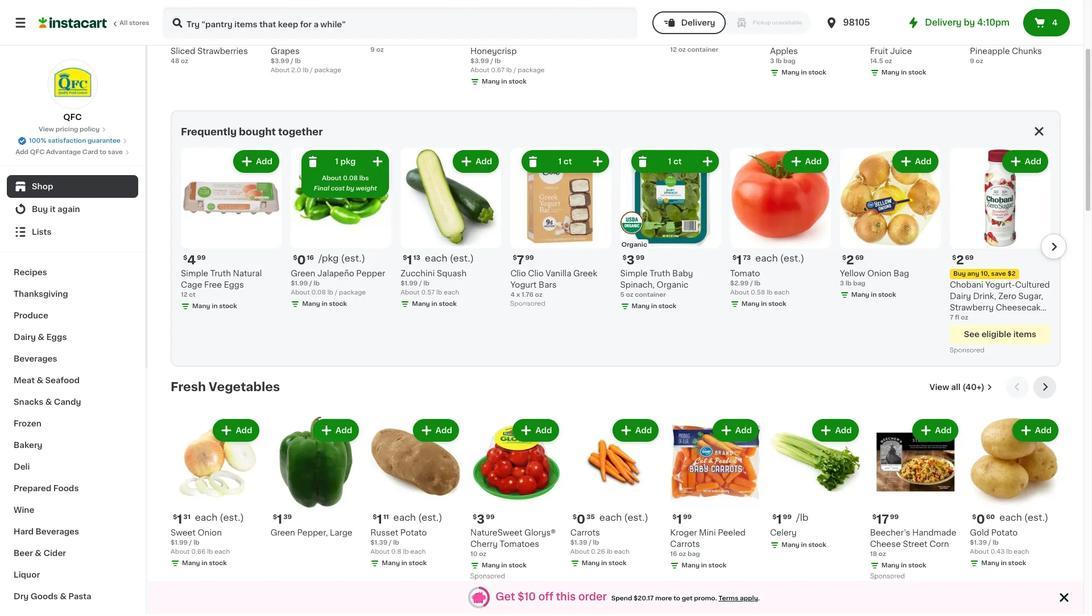 Task type: locate. For each thing, give the bounding box(es) containing it.
each (est.) inside $1.73 each (estimated) element
[[755, 254, 804, 263]]

(est.) inside $1.31 each (estimated) element
[[220, 513, 244, 522]]

$3.99 inside organic - apples - honeycrisp $3.99 / lb about 0.67 lb / package
[[470, 58, 489, 64]]

0 horizontal spatial $ 3 99
[[473, 514, 495, 526]]

truth up free
[[210, 270, 231, 278]]

potato down $1.11 each (estimated) element
[[400, 529, 427, 537]]

0 horizontal spatial buy
[[32, 205, 48, 213]]

qfc logo image
[[48, 59, 98, 109]]

item carousel region containing fresh vegetables
[[171, 376, 1061, 595]]

get $10 off this order status
[[491, 592, 764, 604]]

$ inside $ 0 16
[[293, 255, 297, 261]]

0 horizontal spatial apples
[[510, 36, 538, 44]]

99 inside $ 7 99
[[525, 255, 534, 261]]

1 horizontal spatial honeycrisp
[[799, 36, 845, 44]]

$1.99 inside zucchini squash $1.99 / lb about 0.57 lb each
[[401, 281, 418, 287]]

60
[[986, 514, 995, 520]]

potato down $0.60 each (estimated) element
[[991, 529, 1018, 537]]

each (est.) up tomato $2.99 / lb about 0.58 lb each
[[755, 254, 804, 263]]

each inside zucchini squash $1.99 / lb about 0.57 lb each
[[444, 290, 459, 296]]

truth
[[210, 270, 231, 278], [650, 270, 670, 278]]

1 $ 2 69 from the left
[[842, 254, 864, 266]]

stock down $1.99 per pound "element"
[[809, 542, 826, 548]]

2 horizontal spatial $1.99
[[401, 281, 418, 287]]

$ up kroger mini peeled carrots 16 oz bag
[[673, 514, 677, 520]]

$ left 31
[[173, 514, 177, 520]]

$0.16 per package (estimated) element
[[291, 253, 392, 268]]

delivery for delivery by 4:10pm
[[925, 18, 962, 27]]

$ 2 69
[[842, 254, 864, 266], [952, 254, 974, 266]]

organic down the 98
[[271, 36, 302, 44]]

kroger for 8
[[770, 36, 797, 44]]

chobani
[[950, 281, 984, 289]]

$ inside "$ 4 99"
[[183, 255, 187, 261]]

section
[[165, 110, 1067, 367]]

mixed
[[371, 36, 395, 44], [928, 36, 953, 44]]

1 ct inside the product group
[[558, 158, 572, 166]]

1 horizontal spatial 16
[[670, 551, 677, 557]]

1 $3.99 from the left
[[470, 58, 489, 64]]

get
[[682, 596, 693, 602]]

kroger inside kroger cherry mixed fruit juice 14.5 oz
[[870, 36, 897, 44]]

0.57
[[421, 290, 435, 296]]

$ up cage
[[183, 255, 187, 261]]

$1.99 down zucchini on the left of page
[[401, 281, 418, 287]]

meat & seafood link
[[7, 370, 138, 391]]

(est.) inside $1.11 each (estimated) element
[[418, 513, 442, 522]]

1 horizontal spatial bag
[[783, 58, 796, 64]]

2 truth from the left
[[650, 270, 670, 278]]

each (est.) up squash
[[425, 254, 474, 263]]

1 2 from the left
[[847, 254, 854, 266]]

99 up cage
[[197, 255, 206, 261]]

2 horizontal spatial bag
[[853, 281, 866, 287]]

0 horizontal spatial $3.99
[[271, 58, 289, 64]]

1 horizontal spatial $ 3 99
[[623, 254, 645, 266]]

frequently bought together
[[181, 127, 323, 137]]

1 vertical spatial eggs
[[46, 333, 67, 341]]

delivery up "raspberries"
[[681, 19, 715, 27]]

$1.39 inside 'carrots $1.39 / lb about 0.26 lb each'
[[570, 540, 587, 546]]

2 horizontal spatial kroger
[[870, 36, 897, 44]]

99 for kroger mini peeled carrots
[[683, 514, 692, 520]]

each (est.) up sweet onion $1.99 / lb about 0.66 lb each
[[195, 513, 244, 522]]

(est.) for sweet onion
[[220, 513, 244, 522]]

green inside green jalapeño pepper $1.99 / lb about 0.08 lb / package
[[291, 270, 315, 278]]

0 vertical spatial grapes
[[570, 36, 599, 44]]

simple for 4
[[181, 270, 208, 278]]

$ 2 69 up any at the top of the page
[[952, 254, 974, 266]]

1 8 from the left
[[777, 20, 785, 32]]

1 horizontal spatial delivery
[[925, 18, 962, 27]]

0 left the /pkg (est.) in the left of the page
[[297, 254, 306, 266]]

fresh up pineapple
[[970, 36, 992, 44]]

grapes inside organic red seedless grapes $3.99 / lb about 2.0 lb / package
[[271, 47, 300, 55]]

(est.) up the russet potato $1.39 / lb about 0.8 lb each
[[418, 513, 442, 522]]

7 for $ 7 99
[[517, 254, 524, 266]]

16 down $ 1 99
[[670, 551, 677, 557]]

1 horizontal spatial simple
[[620, 270, 648, 278]]

organic inside simple truth baby spinach, organic 5 oz container
[[657, 281, 689, 289]]

1 vertical spatial onion
[[198, 529, 222, 537]]

1 vertical spatial beverages
[[36, 528, 79, 536]]

12 down "raspberries"
[[670, 46, 677, 53]]

14.5
[[870, 58, 883, 64]]

None search field
[[163, 7, 638, 39]]

1 horizontal spatial buy
[[953, 271, 966, 277]]

1 up celery
[[777, 514, 782, 526]]

(est.) inside $0.35 each (estimated) element
[[624, 513, 648, 522]]

(est.) up sweet onion $1.99 / lb about 0.66 lb each
[[220, 513, 244, 522]]

kroger for 1
[[670, 529, 697, 537]]

bag inside the kroger honeycrisp apples 3 lb bag
[[783, 58, 796, 64]]

simple inside simple truth baby spinach, organic 5 oz container
[[620, 270, 648, 278]]

many down yellow onion bag 3 lb bag
[[851, 292, 869, 298]]

35
[[587, 514, 595, 520]]

0 vertical spatial 7
[[277, 20, 284, 32]]

delivery for delivery
[[681, 19, 715, 27]]

0 horizontal spatial 9
[[177, 20, 185, 32]]

add for zucchini squash
[[476, 158, 492, 166]]

16
[[307, 255, 314, 261], [670, 551, 677, 557]]

3
[[977, 20, 984, 32], [770, 58, 774, 64], [627, 254, 635, 266], [840, 281, 844, 287], [477, 514, 485, 526]]

sponsored badge image down 1.76
[[510, 301, 545, 307]]

each (est.) up the russet potato $1.39 / lb about 0.8 lb each
[[393, 513, 442, 522]]

onion
[[867, 270, 892, 278], [198, 529, 222, 537]]

& right snacks
[[45, 398, 52, 406]]

0 vertical spatial 9
[[177, 20, 185, 32]]

apples for honeycrisp
[[510, 36, 538, 44]]

cherry up juice
[[899, 36, 926, 44]]

$ inside $ 1 99 /lb
[[773, 514, 777, 520]]

truth inside simple truth baby spinach, organic 5 oz container
[[650, 270, 670, 278]]

order
[[578, 592, 607, 603]]

drink,
[[973, 292, 996, 300]]

ct left the increment quantity of simple truth baby spinach, organic icon
[[674, 158, 682, 166]]

$ left the 98
[[273, 21, 277, 27]]

1 vertical spatial container
[[635, 292, 666, 298]]

again
[[57, 205, 80, 213]]

1 horizontal spatial mixed
[[928, 36, 953, 44]]

1 for $ 1 31
[[177, 514, 182, 526]]

1 horizontal spatial save
[[991, 271, 1006, 277]]

2 for yellow onion bag
[[847, 254, 854, 266]]

1 horizontal spatial fresh
[[970, 36, 992, 44]]

0 vertical spatial carrots
[[570, 529, 600, 537]]

tomatoes
[[500, 540, 539, 548]]

/ down zucchini on the left of page
[[419, 281, 422, 287]]

$ 0 16
[[293, 254, 314, 266]]

inspired
[[950, 315, 982, 323]]

view inside popup button
[[930, 383, 949, 391]]

lb inside the kroger honeycrisp apples 3 lb bag
[[776, 58, 782, 64]]

2 clio from the left
[[528, 270, 544, 278]]

8 for kroger honeycrisp apples
[[777, 20, 785, 32]]

buy inside section
[[953, 271, 966, 277]]

0 vertical spatial apples
[[510, 36, 538, 44]]

green for green pepper, large
[[271, 529, 295, 537]]

ct for increment quantity of clio clio vanilla greek yogurt bars icon
[[564, 158, 572, 166]]

(est.) inside $0.60 each (estimated) element
[[1024, 513, 1049, 522]]

1 vertical spatial buy
[[953, 271, 966, 277]]

1 horizontal spatial 0.08
[[343, 175, 358, 181]]

stock down simple truth natural cage free eggs 12 ct
[[219, 303, 237, 310]]

about inside 'carrots $1.39 / lb about 0.26 lb each'
[[570, 549, 589, 555]]

& right the meat
[[37, 377, 43, 385]]

1 horizontal spatial grapes
[[570, 36, 599, 44]]

add for tomato
[[805, 158, 822, 166]]

99 inside $ 1 99
[[683, 514, 692, 520]]

simple up cage
[[181, 270, 208, 278]]

1 vertical spatial apples
[[770, 47, 798, 55]]

0 horizontal spatial 16
[[307, 255, 314, 261]]

1 horizontal spatial $3.99
[[470, 58, 489, 64]]

bag inside yellow onion bag 3 lb bag
[[853, 281, 866, 287]]

cage
[[181, 281, 202, 289]]

$ up celery
[[773, 514, 777, 520]]

clio
[[510, 270, 526, 278], [528, 270, 544, 278]]

liquor link
[[7, 564, 138, 586]]

1 vertical spatial 12
[[181, 292, 188, 298]]

pepper
[[356, 270, 385, 278]]

to down guarantee
[[100, 149, 106, 155]]

oz inside kroger mini peeled carrots 16 oz bag
[[679, 551, 686, 557]]

$ left '11'
[[373, 514, 377, 520]]

policy
[[80, 126, 100, 133]]

0 vertical spatial by
[[964, 18, 975, 27]]

8
[[777, 20, 785, 32], [677, 20, 685, 32]]

/pkg inside $0.16 per package (estimated) element
[[319, 254, 339, 263]]

0 vertical spatial cherry
[[899, 36, 926, 44]]

in down 0.57 at the top of the page
[[432, 301, 437, 307]]

candy for grapes   cotton candy
[[632, 36, 658, 44]]

kroger inside kroger mini peeled carrots 16 oz bag
[[670, 529, 697, 537]]

$1.39 down russet
[[371, 540, 388, 546]]

ct for the increment quantity of simple truth baby spinach, organic icon
[[674, 158, 682, 166]]

0 vertical spatial 16
[[307, 255, 314, 261]]

& for snacks
[[45, 398, 52, 406]]

simple for 3
[[620, 270, 648, 278]]

0 left 60
[[977, 514, 985, 526]]

1 vertical spatial $ 3 99
[[623, 254, 645, 266]]

package inside green jalapeño pepper $1.99 / lb about 0.08 lb / package
[[339, 290, 366, 296]]

melon
[[397, 36, 422, 44]]

clio up yogurt
[[510, 270, 526, 278]]

remove clio clio vanilla greek yogurt bars image
[[526, 155, 540, 168]]

fresh for fresh vegetables
[[171, 381, 206, 393]]

1 horizontal spatial 9
[[371, 46, 375, 53]]

buy
[[32, 205, 48, 213], [953, 271, 966, 277]]

sponsored badge image
[[510, 301, 545, 307], [950, 347, 984, 354], [470, 574, 505, 580], [870, 574, 905, 580]]

gold potato $1.39 / lb about 0.43 lb each
[[970, 529, 1029, 555]]

stock down tomato $2.99 / lb about 0.58 lb each
[[768, 301, 786, 307]]

selection
[[200, 36, 238, 44]]

guarantee
[[88, 138, 121, 144]]

0 horizontal spatial 4
[[187, 254, 196, 266]]

1 truth from the left
[[210, 270, 231, 278]]

$ 3 99 for simple truth baby spinach, organic
[[623, 254, 645, 266]]

/ inside zucchini squash $1.99 / lb about 0.57 lb each
[[419, 281, 422, 287]]

0 horizontal spatial 69
[[855, 255, 864, 261]]

10
[[470, 551, 478, 557]]

1 horizontal spatial view
[[930, 383, 949, 391]]

$2
[[1008, 271, 1016, 277]]

0 horizontal spatial simple
[[181, 270, 208, 278]]

/pkg inside $ 7 98 /pkg (est.)
[[299, 20, 319, 29]]

many in stock down 0.57 at the top of the page
[[412, 301, 457, 307]]

potato
[[400, 529, 427, 537], [991, 529, 1018, 537]]

large
[[330, 529, 352, 537]]

container
[[687, 46, 718, 53], [635, 292, 666, 298]]

0.08 down jalapeño
[[311, 290, 326, 296]]

1 for $ 1 13
[[407, 254, 412, 266]]

$1.99 for zucchini squash
[[401, 281, 418, 287]]

$1.99 inside green jalapeño pepper $1.99 / lb about 0.08 lb / package
[[291, 281, 308, 287]]

0 horizontal spatial cherry
[[470, 540, 498, 548]]

1 horizontal spatial $1.99
[[291, 281, 308, 287]]

eligible
[[982, 331, 1012, 339]]

increment quantity of simple truth baby spinach, organic image
[[701, 155, 714, 168]]

0 horizontal spatial 7
[[277, 20, 284, 32]]

beverages down 'dairy & eggs'
[[14, 355, 57, 363]]

1 horizontal spatial 69
[[965, 255, 974, 261]]

private
[[171, 36, 198, 44]]

$ left 35
[[573, 514, 577, 520]]

$ inside $ 1 39
[[273, 514, 277, 520]]

2 vertical spatial 9
[[970, 58, 974, 64]]

/ inside tomato $2.99 / lb about 0.58 lb each
[[750, 281, 753, 287]]

oz inside fresh kitchen pineapple chunks 9 oz
[[976, 58, 983, 64]]

$ 8 99 for raspberries package
[[673, 20, 695, 32]]

apples for lb
[[770, 47, 798, 55]]

1 clio from the left
[[510, 270, 526, 278]]

oz inside simple truth baby spinach, organic 5 oz container
[[626, 292, 633, 298]]

0 for gold
[[977, 514, 985, 526]]

product group containing 7
[[510, 148, 611, 310]]

oz down "raspberries"
[[678, 46, 686, 53]]

/ inside gold potato $1.39 / lb about 0.43 lb each
[[989, 540, 991, 546]]

kroger
[[770, 36, 797, 44], [870, 36, 897, 44], [670, 529, 697, 537]]

0 horizontal spatial qfc
[[30, 149, 45, 155]]

(est.) up tomato $2.99 / lb about 0.58 lb each
[[780, 254, 804, 263]]

$ 8 99
[[773, 20, 795, 32], [673, 20, 695, 32]]

0 horizontal spatial kroger
[[670, 529, 697, 537]]

recipes
[[14, 269, 47, 276]]

jalapeño
[[317, 270, 354, 278]]

candy inside button
[[632, 36, 658, 44]]

3 for simple truth baby spinach, organic
[[627, 254, 635, 266]]

/ up 0.8
[[389, 540, 392, 546]]

spend
[[611, 596, 632, 602]]

dry goods & pasta link
[[7, 586, 138, 608]]

1 vertical spatial bag
[[853, 281, 866, 287]]

$1.39 inside gold potato $1.39 / lb about 0.43 lb each
[[970, 540, 987, 546]]

2 horizontal spatial 9
[[970, 58, 974, 64]]

0
[[297, 254, 306, 266], [577, 514, 585, 526], [977, 514, 985, 526]]

99 inside "$ 4 99"
[[197, 255, 206, 261]]

2 vertical spatial bag
[[688, 551, 700, 557]]

1
[[335, 158, 339, 166], [558, 158, 562, 166], [668, 158, 672, 166], [407, 254, 412, 266], [737, 254, 742, 266], [177, 514, 182, 526], [777, 514, 782, 526], [277, 514, 282, 526], [377, 514, 382, 526], [677, 514, 682, 526]]

each inside sweet onion $1.99 / lb about 0.66 lb each
[[215, 549, 230, 555]]

2 potato from the left
[[991, 529, 1018, 537]]

9 inside fresh kitchen pineapple chunks 9 oz
[[970, 58, 974, 64]]

all stores
[[119, 20, 149, 26]]

/pkg up red
[[299, 20, 319, 29]]

2 $1.39 from the left
[[570, 540, 587, 546]]

add button
[[234, 151, 278, 172], [454, 151, 498, 172], [784, 151, 828, 172], [894, 151, 937, 172], [1003, 151, 1047, 172], [214, 420, 258, 441], [314, 420, 358, 441], [414, 420, 458, 441], [514, 420, 558, 441], [614, 420, 658, 441], [714, 420, 758, 441], [814, 420, 858, 441], [914, 420, 958, 441], [1014, 420, 1058, 441]]

add qfc advantage card to save
[[15, 149, 123, 155]]

0 horizontal spatial grapes
[[271, 47, 300, 55]]

7 inside the product group
[[517, 254, 524, 266]]

2 1 ct from the left
[[668, 158, 682, 166]]

add for gold potato
[[1035, 427, 1052, 435]]

.
[[758, 596, 760, 602]]

buy it again
[[32, 205, 80, 213]]

clio up bars
[[528, 270, 544, 278]]

0 inside section
[[297, 254, 306, 266]]

99 for raspberries package
[[686, 21, 695, 27]]

about left the 2.0
[[271, 67, 290, 73]]

0 horizontal spatial ct
[[189, 292, 196, 298]]

candy for snacks & candy
[[54, 398, 81, 406]]

/ right the 2.0
[[310, 67, 313, 73]]

kroger down $ 1 99
[[670, 529, 697, 537]]

item badge image
[[620, 211, 643, 234]]

48
[[171, 58, 179, 64]]

1 horizontal spatial -
[[540, 36, 543, 44]]

2 horizontal spatial 0
[[977, 514, 985, 526]]

1 69 from the left
[[855, 255, 864, 261]]

$ 8 99 up "raspberries"
[[673, 20, 695, 32]]

wine
[[14, 506, 34, 514]]

qfc down 100%
[[30, 149, 45, 155]]

0 vertical spatial fresh
[[970, 36, 992, 44]]

each (est.) right 35
[[599, 513, 648, 522]]

dairy down chobani
[[950, 292, 971, 300]]

2 $3.99 from the left
[[271, 58, 289, 64]]

99 for simple truth baby spinach, organic
[[636, 255, 645, 261]]

/pkg
[[299, 20, 319, 29], [319, 254, 339, 263]]

gold
[[970, 529, 989, 537]]

$ inside $ 0 35
[[573, 514, 577, 520]]

apples inside the kroger honeycrisp apples 3 lb bag
[[770, 47, 798, 55]]

0 vertical spatial view
[[39, 126, 54, 133]]

7 inside $ 7 98 /pkg (est.)
[[277, 20, 284, 32]]

1 $1.39 from the left
[[371, 540, 388, 546]]

99 right 17
[[890, 514, 899, 520]]

2 horizontal spatial $1.39
[[970, 540, 987, 546]]

2 simple from the left
[[620, 270, 648, 278]]

1 1 ct from the left
[[558, 158, 572, 166]]

0 horizontal spatial $1.39
[[371, 540, 388, 546]]

12 inside simple truth natural cage free eggs 12 ct
[[181, 292, 188, 298]]

apply
[[740, 596, 758, 602]]

candy down seafood
[[54, 398, 81, 406]]

$ up the beecher's
[[872, 514, 877, 520]]

2 vertical spatial $ 3 99
[[473, 514, 495, 526]]

0 vertical spatial beverages
[[14, 355, 57, 363]]

2 mixed from the left
[[928, 36, 953, 44]]

organic up 0.67
[[470, 36, 502, 44]]

0 horizontal spatial bag
[[688, 551, 700, 557]]

$ 8 99 for kroger honeycrisp apples
[[773, 20, 795, 32]]

69 for yellow onion bag
[[855, 255, 864, 261]]

(est.) up 'carrots $1.39 / lb about 0.26 lb each'
[[624, 513, 648, 522]]

in down 0.8
[[401, 560, 407, 566]]

$ 1 11
[[373, 514, 389, 526]]

2 2 from the left
[[956, 254, 964, 266]]

2 8 from the left
[[677, 20, 685, 32]]

0 horizontal spatial candy
[[54, 398, 81, 406]]

section containing 4
[[165, 110, 1067, 367]]

0 vertical spatial 4
[[1052, 19, 1058, 27]]

$ inside the $ 1 73
[[733, 255, 737, 261]]

$1.13 each (estimated) element
[[401, 253, 501, 268]]

1 simple from the left
[[181, 270, 208, 278]]

prepared
[[14, 485, 51, 493]]

1 vertical spatial carrots
[[670, 540, 700, 548]]

organic - apples - honeycrisp $3.99 / lb about 0.67 lb / package
[[470, 36, 545, 73]]

add
[[15, 149, 29, 155], [256, 158, 273, 166], [476, 158, 492, 166], [805, 158, 822, 166], [915, 158, 932, 166], [1025, 158, 1042, 166], [236, 427, 252, 435], [336, 427, 352, 435], [436, 427, 452, 435], [536, 427, 552, 435], [635, 427, 652, 435], [735, 427, 752, 435], [835, 427, 852, 435], [935, 427, 952, 435], [1035, 427, 1052, 435]]

0 horizontal spatial 0
[[297, 254, 306, 266]]

99 for clio clio vanilla greek yogurt bars
[[525, 255, 534, 261]]

dry
[[14, 593, 29, 601]]

1 horizontal spatial $ 8 99
[[773, 20, 795, 32]]

/ up 0.58
[[750, 281, 753, 287]]

$1.73 each (estimated) element
[[730, 253, 831, 268]]

add button for sweet onion
[[214, 420, 258, 441]]

0 horizontal spatial 12
[[181, 292, 188, 298]]

0 vertical spatial qfc
[[63, 113, 82, 121]]

1 vertical spatial cherry
[[470, 540, 498, 548]]

0 horizontal spatial $1.99
[[171, 540, 188, 546]]

add button for yellow onion bag
[[894, 151, 937, 172]]

organic inside organic - apples - honeycrisp $3.99 / lb about 0.67 lb / package
[[470, 36, 502, 44]]

lbs
[[359, 175, 369, 181]]

1 horizontal spatial $ 2 69
[[952, 254, 974, 266]]

1 horizontal spatial 1 ct
[[668, 158, 682, 166]]

ct inside simple truth natural cage free eggs 12 ct
[[189, 292, 196, 298]]

0 horizontal spatial view
[[39, 126, 54, 133]]

99 for naturesweet glorys® cherry tomatoes
[[486, 514, 495, 520]]

1 vertical spatial 0.08
[[311, 290, 326, 296]]

stock
[[809, 69, 826, 75], [908, 69, 926, 75], [509, 78, 527, 85], [878, 292, 896, 298], [329, 301, 347, 307], [439, 301, 457, 307], [768, 301, 786, 307], [219, 303, 237, 310], [659, 303, 677, 310], [809, 542, 826, 548], [209, 560, 227, 566], [409, 560, 427, 566], [609, 560, 627, 566], [1008, 560, 1026, 566], [509, 562, 527, 569], [709, 563, 727, 569], [908, 563, 926, 569]]

0 vertical spatial save
[[108, 149, 123, 155]]

8 for raspberries package
[[677, 20, 685, 32]]

honeycrisp up 0.67
[[470, 47, 517, 55]]

add button for zucchini squash
[[454, 151, 498, 172]]

2 up yellow
[[847, 254, 854, 266]]

1 horizontal spatial 0
[[577, 514, 585, 526]]

save
[[108, 149, 123, 155], [991, 271, 1006, 277]]

item carousel region
[[165, 143, 1067, 361], [171, 376, 1061, 595]]

each (est.) for russet potato
[[393, 513, 442, 522]]

add button for kroger mini peeled carrots
[[714, 420, 758, 441]]

mixed down delivery by 4:10pm link
[[928, 36, 953, 44]]

tomato
[[730, 270, 760, 278]]

0.67
[[491, 67, 505, 73]]

$6.59 per pound element
[[570, 19, 661, 34]]

1 horizontal spatial kroger
[[770, 36, 797, 44]]

$ 3 99 for fresh kitchen pineapple chunks
[[972, 20, 994, 32]]

99 up the kroger honeycrisp apples 3 lb bag
[[786, 21, 795, 27]]

4
[[1052, 19, 1058, 27], [187, 254, 196, 266], [510, 292, 515, 298]]

each (est.) inside $0.35 each (estimated) element
[[599, 513, 648, 522]]

delivery
[[925, 18, 962, 27], [681, 19, 715, 27]]

1 vertical spatial view
[[930, 383, 949, 391]]

each (est.) inside $1.11 each (estimated) element
[[393, 513, 442, 522]]

bag
[[894, 270, 909, 278]]

1 for $ 1 99 /lb
[[777, 514, 782, 526]]

sponsored badge image for 7
[[510, 301, 545, 307]]

1 mixed from the left
[[371, 36, 395, 44]]

0 vertical spatial eggs
[[224, 281, 244, 289]]

1 horizontal spatial ct
[[564, 158, 572, 166]]

kroger inside the kroger honeycrisp apples 3 lb bag
[[770, 36, 797, 44]]

$ 1 39
[[273, 514, 292, 526]]

$1.39
[[371, 540, 388, 546], [570, 540, 587, 546], [970, 540, 987, 546]]

thanksgiving link
[[7, 283, 138, 305]]

buy for buy it again
[[32, 205, 48, 213]]

$1.99 for sweet onion
[[171, 540, 188, 546]]

sponsored badge image down 18
[[870, 574, 905, 580]]

99 for private selection sliced strawberries
[[187, 21, 195, 27]]

truth for 3
[[650, 270, 670, 278]]

$1.11 each (estimated) element
[[371, 512, 461, 527]]

1 $ 8 99 from the left
[[773, 20, 795, 32]]

0 horizontal spatial fresh
[[171, 381, 206, 393]]

fresh inside fresh kitchen pineapple chunks 9 oz
[[970, 36, 992, 44]]

$ up naturesweet
[[473, 514, 477, 520]]

1 horizontal spatial 8
[[777, 20, 785, 32]]

pasta
[[68, 593, 91, 601]]

0 vertical spatial candy
[[632, 36, 658, 44]]

fresh for fresh kitchen pineapple chunks 9 oz
[[970, 36, 992, 44]]

7 for $ 7 98 /pkg (est.)
[[277, 20, 284, 32]]

(est.) for gold potato
[[1024, 513, 1049, 522]]

1 vertical spatial qfc
[[30, 149, 45, 155]]

product group
[[181, 148, 282, 314], [291, 148, 392, 311], [401, 148, 501, 311], [510, 148, 611, 310], [620, 148, 721, 314], [730, 148, 831, 311], [840, 148, 941, 302], [950, 148, 1051, 357], [171, 417, 261, 570], [271, 417, 361, 539], [371, 417, 461, 570], [470, 417, 561, 583], [570, 417, 661, 570], [670, 417, 761, 573], [770, 417, 861, 552], [870, 417, 961, 583], [970, 417, 1061, 570]]

0 horizontal spatial potato
[[400, 529, 427, 537]]

2 up chobani
[[956, 254, 964, 266]]

(est.) inside $1.73 each (estimated) element
[[780, 254, 804, 263]]

in down the kroger honeycrisp apples 3 lb bag
[[801, 69, 807, 75]]

1 right remove clio clio vanilla greek yogurt bars image at the left of page
[[558, 158, 562, 166]]

sponsored badge image down "see"
[[950, 347, 984, 354]]

view up 100%
[[39, 126, 54, 133]]

0 for green
[[297, 254, 306, 266]]

2 $ 8 99 from the left
[[673, 20, 695, 32]]

1 horizontal spatial $1.39
[[570, 540, 587, 546]]

1 horizontal spatial carrots
[[670, 540, 700, 548]]

0 vertical spatial 0.08
[[343, 175, 358, 181]]

about inside gold potato $1.39 / lb about 0.43 lb each
[[970, 549, 989, 555]]

$1.39 for 0
[[970, 540, 987, 546]]

advantage
[[46, 149, 81, 155]]

qfc inside the add qfc advantage card to save link
[[30, 149, 45, 155]]

$ 9 99
[[173, 20, 195, 32]]

candy right cotton
[[632, 36, 658, 44]]

3 $1.39 from the left
[[970, 540, 987, 546]]

each (est.)
[[425, 254, 474, 263], [755, 254, 804, 263], [195, 513, 244, 522], [393, 513, 442, 522], [599, 513, 648, 522], [1000, 513, 1049, 522]]

2 69 from the left
[[965, 255, 974, 261]]

0 horizontal spatial container
[[635, 292, 666, 298]]

0 vertical spatial dairy
[[950, 292, 971, 300]]

many down 0.66
[[182, 560, 200, 566]]

save up yogurt-
[[991, 271, 1006, 277]]

each down squash
[[444, 290, 459, 296]]

truth for 4
[[210, 270, 231, 278]]

chobani yogurt-cultured dairy drink, zero sugar, strawberry cheesecake inspired
[[950, 281, 1050, 323]]

18
[[870, 551, 877, 557]]

$ 3 99 inside section
[[623, 254, 645, 266]]

1 potato from the left
[[400, 529, 427, 537]]

1 horizontal spatial truth
[[650, 270, 670, 278]]

dairy inside chobani yogurt-cultured dairy drink, zero sugar, strawberry cheesecake inspired
[[950, 292, 971, 300]]

stock down gold potato $1.39 / lb about 0.43 lb each
[[1008, 560, 1026, 566]]

$ inside $ 17 99
[[872, 514, 877, 520]]

1 vertical spatial 16
[[670, 551, 677, 557]]

about left 0.57 at the top of the page
[[401, 290, 420, 296]]

hard
[[14, 528, 34, 536]]

about inside organic red seedless grapes $3.99 / lb about 2.0 lb / package
[[271, 67, 290, 73]]

onion inside yellow onion bag 3 lb bag
[[867, 270, 892, 278]]

0 vertical spatial honeycrisp
[[799, 36, 845, 44]]

$20.17
[[634, 596, 654, 602]]

oz right 1.76
[[535, 292, 543, 298]]

8 up the kroger honeycrisp apples 3 lb bag
[[777, 20, 785, 32]]

by left 4:10pm on the top of page
[[964, 18, 975, 27]]

add button for carrots
[[614, 420, 658, 441]]

1 pkg
[[335, 158, 356, 166]]

2 $ 2 69 from the left
[[952, 254, 974, 266]]

oz right 14.5
[[885, 58, 892, 64]]

all stores link
[[39, 7, 150, 39]]

1 vertical spatial item carousel region
[[171, 376, 1061, 595]]

0.66
[[191, 549, 206, 555]]

$1.39 inside the russet potato $1.39 / lb about 0.8 lb each
[[371, 540, 388, 546]]

delivery button
[[653, 11, 726, 34]]



Task type: vqa. For each thing, say whether or not it's contained in the screenshot.
Stay
no



Task type: describe. For each thing, give the bounding box(es) containing it.
simple truth natural cage free eggs 12 ct
[[181, 270, 262, 298]]

organic up organic - apples - honeycrisp $3.99 / lb about 0.67 lb / package
[[472, 8, 497, 14]]

/ right 0.67
[[514, 67, 516, 73]]

juice
[[890, 47, 912, 55]]

each right 60
[[1000, 513, 1022, 522]]

weight
[[356, 185, 377, 192]]

about inside sweet onion $1.99 / lb about 0.66 lb each
[[171, 549, 190, 555]]

99 for simple truth natural cage free eggs
[[197, 255, 206, 261]]

product group containing 17
[[870, 417, 961, 583]]

& for beer
[[35, 550, 42, 557]]

remove green jalapeño pepper image
[[306, 155, 320, 168]]

each inside tomato $2.99 / lb about 0.58 lb each
[[774, 290, 790, 296]]

$ 17 99
[[872, 514, 899, 526]]

0.08 inside about 0.08 lbs final cost by weight
[[343, 175, 358, 181]]

cider
[[43, 550, 66, 557]]

wine link
[[7, 499, 138, 521]]

dairy & eggs
[[14, 333, 67, 341]]

bag inside kroger mini peeled carrots 16 oz bag
[[688, 551, 700, 557]]

in down yellow onion bag 3 lb bag
[[871, 292, 877, 298]]

many in stock down 0.67
[[482, 78, 527, 85]]

9 inside mixed melon 9 oz
[[371, 46, 375, 53]]

honeycrisp inside the kroger honeycrisp apples 3 lb bag
[[799, 36, 845, 44]]

many in stock down street
[[882, 563, 926, 569]]

stock down kroger mini peeled carrots 16 oz bag
[[709, 563, 727, 569]]

1 for $ 1 39
[[277, 514, 282, 526]]

increment quantity of clio clio vanilla greek yogurt bars image
[[591, 155, 604, 168]]

fruit
[[870, 47, 888, 55]]

each (est.) for zucchini squash
[[425, 254, 474, 263]]

mixed melon 9 oz
[[371, 36, 422, 53]]

simple truth baby spinach, organic 5 oz container
[[620, 270, 693, 298]]

bakery link
[[7, 435, 138, 456]]

$10
[[518, 592, 536, 603]]

pricing
[[56, 126, 78, 133]]

each (est.) for gold potato
[[1000, 513, 1049, 522]]

about inside organic - apples - honeycrisp $3.99 / lb about 0.67 lb / package
[[470, 67, 490, 73]]

stock down organic - apples - honeycrisp $3.99 / lb about 0.67 lb / package
[[509, 78, 527, 85]]

grapes   cotton candy
[[570, 36, 658, 44]]

1 left pkg
[[335, 158, 339, 166]]

2 for buy any 10, save $2
[[956, 254, 964, 266]]

(est.) for carrots
[[624, 513, 648, 522]]

$ 3 99 for naturesweet glorys® cherry tomatoes
[[473, 514, 495, 526]]

many down cage
[[192, 303, 210, 310]]

in down 0.66
[[202, 560, 207, 566]]

about inside zucchini squash $1.99 / lb about 0.57 lb each
[[401, 290, 420, 296]]

yellow
[[840, 270, 865, 278]]

many in stock down 0.8
[[382, 560, 427, 566]]

add button for tomato
[[784, 151, 828, 172]]

100% satisfaction guarantee button
[[18, 134, 127, 146]]

1 - from the left
[[504, 36, 508, 44]]

package inside organic red seedless grapes $3.99 / lb about 2.0 lb / package
[[314, 67, 341, 73]]

add for yellow onion bag
[[915, 158, 932, 166]]

$ 4 99
[[183, 254, 206, 266]]

0.08 inside green jalapeño pepper $1.99 / lb about 0.08 lb / package
[[311, 290, 326, 296]]

4 inside clio clio vanilla greek yogurt bars 4 x 1.76 oz
[[510, 292, 515, 298]]

cheesecake
[[996, 304, 1046, 312]]

/ down jalapeño
[[335, 290, 337, 296]]

package inside organic - apples - honeycrisp $3.99 / lb about 0.67 lb / package
[[518, 67, 545, 73]]

many down green jalapeño pepper $1.99 / lb about 0.08 lb / package
[[302, 301, 320, 307]]

(est.) for green jalapeño pepper
[[341, 254, 365, 263]]

produce
[[14, 312, 48, 320]]

organic down the item badge icon
[[621, 242, 647, 248]]

buy for buy any 10, save $2
[[953, 271, 966, 277]]

vanilla
[[546, 270, 571, 278]]

by inside about 0.08 lbs final cost by weight
[[346, 185, 354, 192]]

/ up 0.67
[[491, 58, 493, 64]]

in down 0.43
[[1001, 560, 1007, 566]]

stock down sweet onion $1.99 / lb about 0.66 lb each
[[209, 560, 227, 566]]

add button for simple truth natural cage free eggs
[[234, 151, 278, 172]]

stock down kroger cherry mixed fruit juice 14.5 oz
[[908, 69, 926, 75]]

in down simple truth baby spinach, organic 5 oz container
[[651, 303, 657, 310]]

thanksgiving
[[14, 290, 68, 298]]

1 inside the product group
[[558, 158, 562, 166]]

1 vertical spatial 4
[[187, 254, 196, 266]]

1 right remove simple truth baby spinach, organic image
[[668, 158, 672, 166]]

1 ct for remove simple truth baby spinach, organic image
[[668, 158, 682, 166]]

many in stock down yellow onion bag 3 lb bag
[[851, 292, 896, 298]]

many in stock down kroger mini peeled carrots 16 oz bag
[[682, 563, 727, 569]]

qfc link
[[48, 59, 98, 123]]

many in stock down the kroger honeycrisp apples 3 lb bag
[[782, 69, 826, 75]]

add button for celery
[[814, 420, 858, 441]]

oz inside mixed melon 9 oz
[[376, 46, 384, 53]]

about inside the russet potato $1.39 / lb about 0.8 lb each
[[371, 549, 390, 555]]

grapes inside button
[[570, 36, 599, 44]]

each right the 13
[[425, 254, 447, 263]]

frozen
[[14, 420, 41, 428]]

goods
[[31, 593, 58, 601]]

in down the /lb
[[801, 542, 807, 548]]

promo.
[[694, 596, 717, 602]]

in down kroger mini peeled carrots 16 oz bag
[[701, 563, 707, 569]]

qfc inside 'qfc' link
[[63, 113, 82, 121]]

many down the kroger honeycrisp apples 3 lb bag
[[782, 69, 800, 75]]

$0.60 each (estimated) element
[[970, 512, 1061, 527]]

stock down tomatoes
[[509, 562, 527, 569]]

0.58
[[751, 290, 765, 296]]

$ up "raspberries"
[[673, 21, 677, 27]]

in down green jalapeño pepper $1.99 / lb about 0.08 lb / package
[[322, 301, 328, 307]]

oz inside private selection sliced strawberries 48 oz
[[181, 58, 188, 64]]

(est.) for russet potato
[[418, 513, 442, 522]]

meat & seafood
[[14, 377, 80, 385]]

$7.98 per package (estimated) element
[[271, 19, 361, 34]]

$1.39 for 1
[[371, 540, 388, 546]]

sponsored badge image for 3
[[470, 574, 505, 580]]

99 for beecher's handmade cheese street corn
[[890, 514, 899, 520]]

save inside item carousel region
[[991, 271, 1006, 277]]

99 for fresh kitchen pineapple chunks
[[986, 21, 994, 27]]

many in stock down juice
[[882, 69, 926, 75]]

carrots $1.39 / lb about 0.26 lb each
[[570, 529, 630, 555]]

stock down green jalapeño pepper $1.99 / lb about 0.08 lb / package
[[329, 301, 347, 307]]

$ up spinach,
[[623, 255, 627, 261]]

buy it again link
[[7, 198, 138, 221]]

(est.) for tomato
[[780, 254, 804, 263]]

add button for green pepper, large
[[314, 420, 358, 441]]

$ 2 69 for yellow onion bag
[[842, 254, 864, 266]]

many in stock down celery
[[782, 542, 826, 548]]

2 - from the left
[[540, 36, 543, 44]]

about inside tomato $2.99 / lb about 0.58 lb each
[[730, 290, 749, 296]]

item carousel region containing 4
[[165, 143, 1067, 361]]

in down 0.67
[[501, 78, 507, 85]]

corn
[[930, 540, 949, 548]]

/ inside sweet onion $1.99 / lb about 0.66 lb each
[[189, 540, 192, 546]]

stock down the russet potato $1.39 / lb about 0.8 lb each
[[409, 560, 427, 566]]

many in stock down 0.66
[[182, 560, 227, 566]]

$ left 4:10pm on the top of page
[[972, 21, 977, 27]]

add for sweet onion
[[236, 427, 252, 435]]

oz inside clio clio vanilla greek yogurt bars 4 x 1.76 oz
[[535, 292, 543, 298]]

get
[[496, 592, 515, 603]]

potato for 0
[[991, 529, 1018, 537]]

about inside green jalapeño pepper $1.99 / lb about 0.08 lb / package
[[291, 290, 310, 296]]

container inside simple truth baby spinach, organic 5 oz container
[[635, 292, 666, 298]]

0 for carrots
[[577, 514, 585, 526]]

stock down simple truth baby spinach, organic 5 oz container
[[659, 303, 677, 310]]

0 horizontal spatial to
[[100, 149, 106, 155]]

zero
[[999, 292, 1017, 300]]

add button for gold potato
[[1014, 420, 1058, 441]]

grapes   cotton candy button
[[570, 0, 661, 45]]

view for view all (40+)
[[930, 383, 949, 391]]

see eligible items
[[964, 331, 1037, 339]]

in down street
[[901, 563, 907, 569]]

Search field
[[164, 8, 637, 38]]

cherry inside naturesweet glorys® cherry tomatoes 10 oz
[[470, 540, 498, 548]]

7 fl oz
[[950, 315, 968, 321]]

10,
[[981, 271, 990, 277]]

many down spinach,
[[632, 303, 650, 310]]

sweet onion $1.99 / lb about 0.66 lb each
[[171, 529, 230, 555]]

all
[[119, 20, 128, 26]]

1 for $ 1 11
[[377, 514, 382, 526]]

red
[[304, 36, 321, 44]]

organic red seedless grapes $3.99 / lb about 2.0 lb / package
[[271, 36, 359, 73]]

eggs inside simple truth natural cage free eggs 12 ct
[[224, 281, 244, 289]]

2.0
[[291, 67, 301, 73]]

cherry inside kroger cherry mixed fruit juice 14.5 oz
[[899, 36, 926, 44]]

1 for $ 1 99
[[677, 514, 682, 526]]

$ 7 98 /pkg (est.)
[[273, 20, 345, 32]]

green for green jalapeño pepper $1.99 / lb about 0.08 lb / package
[[291, 270, 315, 278]]

beverages inside hard beverages link
[[36, 528, 79, 536]]

frozen link
[[7, 413, 138, 435]]

each inside the russet potato $1.39 / lb about 0.8 lb each
[[410, 549, 426, 555]]

3 for naturesweet glorys® cherry tomatoes
[[477, 514, 485, 526]]

oz inside the beecher's handmade cheese street corn 18 oz
[[879, 551, 886, 557]]

many in stock down naturesweet glorys® cherry tomatoes 10 oz
[[482, 562, 527, 569]]

0 horizontal spatial save
[[108, 149, 123, 155]]

stock down the kroger honeycrisp apples 3 lb bag
[[809, 69, 826, 75]]

each (est.) for carrots
[[599, 513, 648, 522]]

in down 0.58
[[761, 301, 767, 307]]

fresh kitchen pineapple chunks 9 oz
[[970, 36, 1042, 64]]

many down celery
[[782, 542, 800, 548]]

beer & cider
[[14, 550, 66, 557]]

stock down street
[[908, 563, 926, 569]]

each (est.) for sweet onion
[[195, 513, 244, 522]]

close image
[[1058, 591, 1071, 605]]

each right 31
[[195, 513, 217, 522]]

$1.99 per pound element
[[770, 512, 861, 527]]

in down 0.26 at the right of the page
[[601, 560, 607, 566]]

in down naturesweet glorys® cherry tomatoes 10 oz
[[501, 562, 507, 569]]

$0.35 each (estimated) element
[[570, 512, 661, 527]]

0 horizontal spatial eggs
[[46, 333, 67, 341]]

each right 73
[[755, 254, 778, 263]]

4 inside 4 button
[[1052, 19, 1058, 27]]

increment quantity of green jalapeño pepper image
[[371, 155, 385, 168]]

69 for buy any 10, save $2
[[965, 255, 974, 261]]

many down 0.58
[[742, 301, 760, 307]]

many in stock down free
[[192, 303, 237, 310]]

$ inside $ 1 11
[[373, 514, 377, 520]]

add for russet potato
[[436, 427, 452, 435]]

$ inside $ 7 99
[[513, 255, 517, 261]]

many in stock down 0.58
[[742, 301, 786, 307]]

99 inside $ 1 99 /lb
[[783, 514, 792, 520]]

4:10pm
[[977, 18, 1010, 27]]

$ inside '$ 9 99'
[[173, 21, 177, 27]]

many in stock down green jalapeño pepper $1.99 / lb about 0.08 lb / package
[[302, 301, 347, 307]]

clio clio vanilla greek yogurt bars 4 x 1.76 oz
[[510, 270, 597, 298]]

3 inside yellow onion bag 3 lb bag
[[840, 281, 844, 287]]

mixed inside kroger cherry mixed fruit juice 14.5 oz
[[928, 36, 953, 44]]

stock down zucchini squash $1.99 / lb about 0.57 lb each
[[439, 301, 457, 307]]

see eligible items button
[[950, 325, 1051, 344]]

see
[[964, 331, 980, 339]]

$ inside $ 7 98 /pkg (est.)
[[273, 21, 277, 27]]

1 for $ 1 73
[[737, 254, 742, 266]]

naturesweet
[[470, 529, 523, 537]]

/ inside 'carrots $1.39 / lb about 0.26 lb each'
[[589, 540, 592, 546]]

1 horizontal spatial by
[[964, 18, 975, 27]]

$ 1 13
[[403, 254, 420, 266]]

$3.99 inside organic red seedless grapes $3.99 / lb about 2.0 lb / package
[[271, 58, 289, 64]]

zucchini
[[401, 270, 435, 278]]

$ inside the $ 1 31
[[173, 514, 177, 520]]

to inside get $10 off this order spend $20.17 more to get promo. terms apply .
[[674, 596, 680, 602]]

1 ct for remove clio clio vanilla greek yogurt bars image at the left of page
[[558, 158, 572, 166]]

bought
[[239, 127, 276, 137]]

together
[[278, 127, 323, 137]]

many down 0.8
[[382, 560, 400, 566]]

12 inside raspberries package 12 oz container
[[670, 46, 677, 53]]

add for simple truth natural cage free eggs
[[256, 158, 273, 166]]

oz inside raspberries package 12 oz container
[[678, 46, 686, 53]]

stock down 'carrots $1.39 / lb about 0.26 lb each'
[[609, 560, 627, 566]]

$ inside $ 0 60
[[972, 514, 977, 520]]

deli link
[[7, 456, 138, 478]]

prepared foods link
[[7, 478, 138, 499]]

$ up the kroger honeycrisp apples 3 lb bag
[[773, 21, 777, 27]]

1.76
[[522, 292, 534, 298]]

pineapple
[[970, 47, 1010, 55]]

add button for russet potato
[[414, 420, 458, 441]]

mixed inside mixed melon 9 oz
[[371, 36, 395, 44]]

carrots inside kroger mini peeled carrots 16 oz bag
[[670, 540, 700, 548]]

product group containing 4
[[181, 148, 282, 314]]

(est.) inside $ 7 98 /pkg (est.)
[[321, 20, 345, 29]]

$ 1 31
[[173, 514, 190, 526]]

each right '11'
[[393, 513, 416, 522]]

add for celery
[[835, 427, 852, 435]]

& for meat
[[37, 377, 43, 385]]

yogurt
[[510, 281, 537, 289]]

many in stock down 0.43
[[981, 560, 1026, 566]]

many down kroger mini peeled carrots 16 oz bag
[[682, 563, 700, 569]]

each inside 'carrots $1.39 / lb about 0.26 lb each'
[[614, 549, 630, 555]]

in down juice
[[901, 69, 907, 75]]

sponsored badge image for 17
[[870, 574, 905, 580]]

natural
[[233, 270, 262, 278]]

many down 0.43
[[981, 560, 1000, 566]]

$ 1 99
[[673, 514, 692, 526]]

$ 1 73
[[733, 254, 751, 266]]

31
[[184, 514, 190, 520]]

many in stock down 0.26 at the right of the page
[[582, 560, 627, 566]]

add for carrots
[[635, 427, 652, 435]]

carrots inside 'carrots $1.39 / lb about 0.26 lb each'
[[570, 529, 600, 537]]

peeled
[[718, 529, 746, 537]]

yellow onion bag 3 lb bag
[[840, 270, 909, 287]]

organic up the 98
[[272, 8, 298, 14]]

99 for kroger honeycrisp apples
[[786, 21, 795, 27]]

(40+)
[[963, 383, 985, 391]]

many down 0.57 at the top of the page
[[412, 301, 430, 307]]

any
[[968, 271, 979, 277]]

$ inside $ 1 99
[[673, 514, 677, 520]]

16 inside $ 0 16
[[307, 255, 314, 261]]

many down 0.67
[[482, 78, 500, 85]]

lists
[[32, 228, 51, 236]]

many in stock down simple truth baby spinach, organic 5 oz container
[[632, 303, 677, 310]]

bakery
[[14, 441, 42, 449]]

& left pasta
[[60, 593, 66, 601]]

$ up chobani
[[952, 255, 956, 261]]

service type group
[[653, 11, 811, 34]]

$ 2 69 for buy any 10, save $2
[[952, 254, 974, 266]]

about inside about 0.08 lbs final cost by weight
[[322, 175, 342, 181]]

3 for fresh kitchen pineapple chunks
[[977, 20, 984, 32]]

beverages inside beverages link
[[14, 355, 57, 363]]

$1.31 each (estimated) element
[[171, 512, 261, 527]]

oz inside naturesweet glorys® cherry tomatoes 10 oz
[[479, 551, 487, 557]]

1 vertical spatial dairy
[[14, 333, 36, 341]]

in down free
[[212, 303, 218, 310]]

$ inside $ 1 13
[[403, 255, 407, 261]]

baby
[[672, 270, 693, 278]]

stock down yellow onion bag 3 lb bag
[[878, 292, 896, 298]]

bag for 2
[[853, 281, 866, 287]]

potato for 1
[[400, 529, 427, 537]]

seafood
[[45, 377, 80, 385]]

yogurt-
[[986, 281, 1015, 289]]

16 inside kroger mini peeled carrots 16 oz bag
[[670, 551, 677, 557]]

honeycrisp inside organic - apples - honeycrisp $3.99 / lb about 0.67 lb / package
[[470, 47, 517, 55]]

oz inside kroger cherry mixed fruit juice 14.5 oz
[[885, 58, 892, 64]]

free
[[204, 281, 222, 289]]

squash
[[437, 270, 467, 278]]

lists link
[[7, 221, 138, 243]]

11
[[383, 514, 389, 520]]

each right 35
[[599, 513, 622, 522]]

/ down $ 0 16
[[309, 281, 312, 287]]

2 vertical spatial 7
[[950, 315, 954, 321]]

onion for yellow
[[867, 270, 892, 278]]

instacart logo image
[[39, 16, 107, 30]]

greek
[[573, 270, 597, 278]]

(est.) for zucchini squash
[[450, 254, 474, 263]]

lb inside yellow onion bag 3 lb bag
[[846, 281, 852, 287]]

3 inside the kroger honeycrisp apples 3 lb bag
[[770, 58, 774, 64]]

frequently
[[181, 127, 237, 137]]

add for kroger mini peeled carrots
[[735, 427, 752, 435]]

$ up yellow
[[842, 255, 847, 261]]

many down cheese
[[882, 563, 900, 569]]

add for green pepper, large
[[336, 427, 352, 435]]

many down 14.5
[[882, 69, 900, 75]]

organic inside organic red seedless grapes $3.99 / lb about 2.0 lb / package
[[271, 36, 302, 44]]

remove simple truth baby spinach, organic image
[[636, 155, 649, 168]]

each inside gold potato $1.39 / lb about 0.43 lb each
[[1014, 549, 1029, 555]]

russet potato $1.39 / lb about 0.8 lb each
[[371, 529, 427, 555]]

container inside raspberries package 12 oz container
[[687, 46, 718, 53]]

terms apply button
[[719, 595, 758, 604]]

/ up the 2.0
[[291, 58, 293, 64]]

spinach,
[[620, 281, 655, 289]]

kitchen
[[994, 36, 1025, 44]]

each (est.) for tomato
[[755, 254, 804, 263]]

5
[[620, 292, 625, 298]]

many down 0.26 at the right of the page
[[582, 560, 600, 566]]

/ inside the russet potato $1.39 / lb about 0.8 lb each
[[389, 540, 392, 546]]

meat
[[14, 377, 35, 385]]

onion for sweet
[[198, 529, 222, 537]]

oz right fl
[[961, 315, 968, 321]]

bag for 8
[[783, 58, 796, 64]]

view for view pricing policy
[[39, 126, 54, 133]]

many down naturesweet glorys® cherry tomatoes 10 oz
[[482, 562, 500, 569]]



